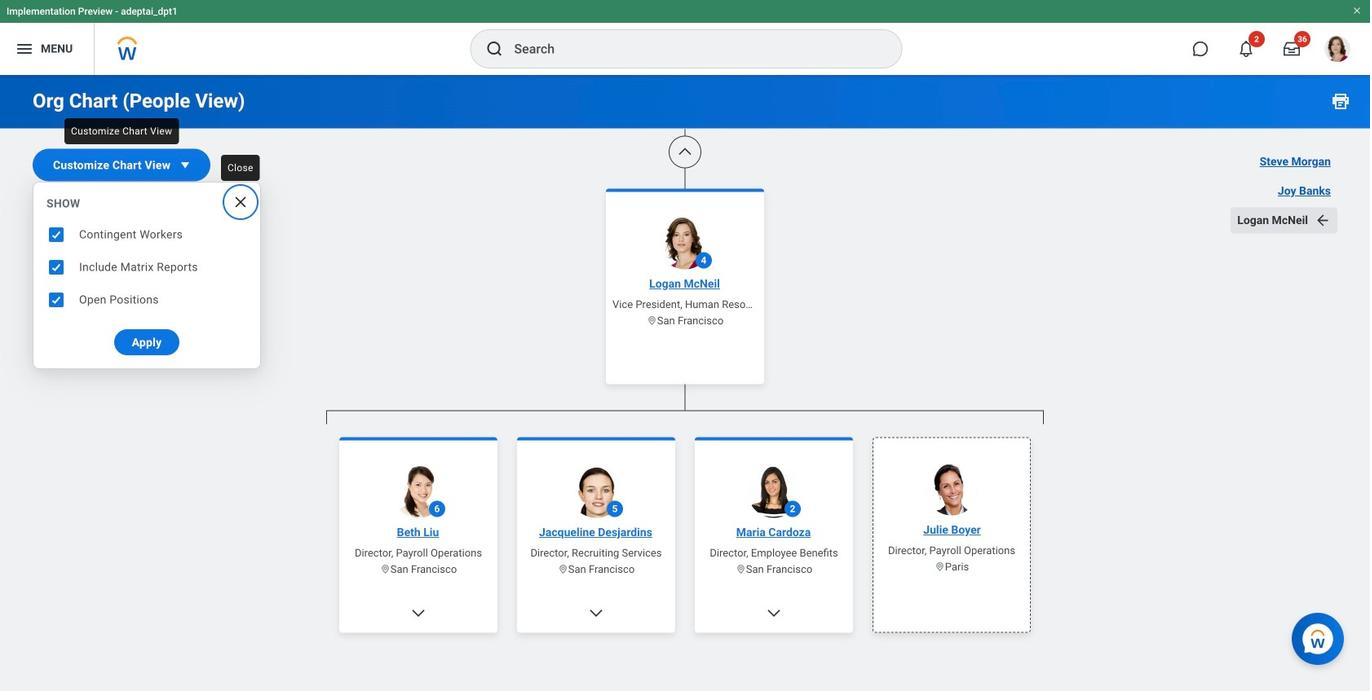 Task type: vqa. For each thing, say whether or not it's contained in the screenshot.
"notifications large" Image
yes



Task type: describe. For each thing, give the bounding box(es) containing it.
justify image
[[15, 39, 34, 59]]

search image
[[485, 39, 505, 59]]

logan mcneil, logan mcneil, 4 direct reports element
[[326, 425, 1044, 692]]

print org chart image
[[1332, 91, 1351, 111]]

close environment banner image
[[1353, 6, 1363, 16]]

arrow left image
[[1315, 213, 1332, 229]]

0 vertical spatial tooltip
[[60, 113, 184, 149]]

inbox large image
[[1284, 41, 1301, 57]]

profile logan mcneil image
[[1325, 36, 1351, 65]]

1 horizontal spatial tooltip
[[216, 150, 265, 186]]

1 chevron down image from the left
[[410, 606, 427, 622]]



Task type: locate. For each thing, give the bounding box(es) containing it.
0 horizontal spatial chevron down image
[[410, 606, 427, 622]]

x image
[[233, 194, 249, 211]]

main content
[[0, 0, 1371, 692]]

1 vertical spatial tooltip
[[216, 150, 265, 186]]

notifications large image
[[1239, 41, 1255, 57]]

tooltip up x image
[[216, 150, 265, 186]]

banner
[[0, 0, 1371, 75]]

tooltip
[[60, 113, 184, 149], [216, 150, 265, 186]]

caret down image
[[177, 157, 194, 173]]

2 horizontal spatial chevron down image
[[766, 606, 782, 622]]

dialog
[[33, 182, 261, 370]]

2 chevron down image from the left
[[588, 606, 605, 622]]

location image
[[647, 316, 657, 326], [935, 562, 945, 573], [380, 565, 391, 575], [558, 565, 569, 575], [736, 565, 746, 575]]

1 horizontal spatial chevron down image
[[588, 606, 605, 622]]

tooltip up caret down image
[[60, 113, 184, 149]]

Search Workday  search field
[[514, 31, 869, 67]]

chevron down image
[[410, 606, 427, 622], [588, 606, 605, 622], [766, 606, 782, 622]]

chevron up image
[[677, 144, 694, 160]]

3 chevron down image from the left
[[766, 606, 782, 622]]

0 horizontal spatial tooltip
[[60, 113, 184, 149]]



